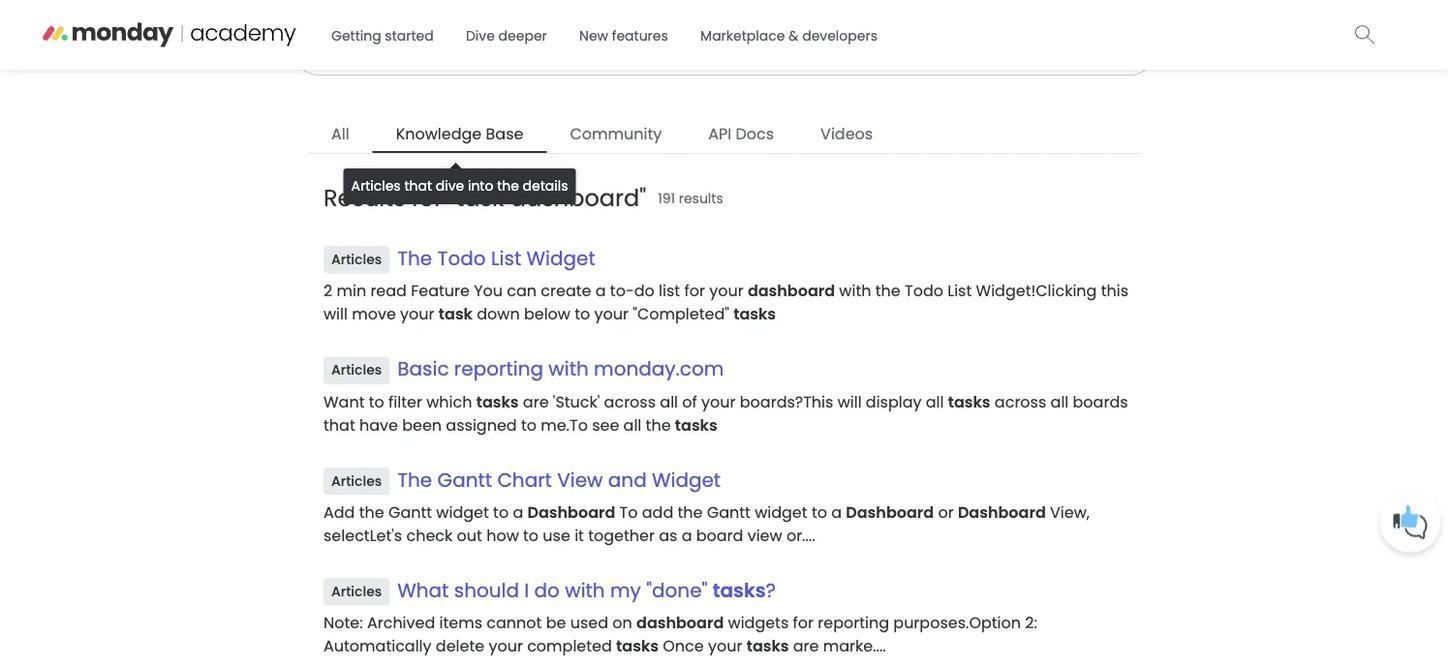 Task type: locate. For each thing, give the bounding box(es) containing it.
for inside widgets for reporting purposes.option 2: automatically delete your completed
[[793, 612, 814, 634]]

2 vertical spatial for
[[793, 612, 814, 634]]

should
[[454, 577, 519, 604]]

1 the from the top
[[397, 245, 432, 272]]

1 horizontal spatial are
[[793, 636, 819, 657]]

with
[[839, 280, 871, 302], [549, 356, 589, 383], [565, 577, 605, 604]]

0 horizontal spatial are
[[523, 391, 549, 412]]

add
[[324, 502, 355, 523]]

0 vertical spatial todo
[[438, 245, 486, 272]]

use
[[543, 525, 571, 547]]

reporting down down
[[454, 356, 544, 383]]

widget
[[436, 502, 489, 523], [755, 502, 808, 523]]

widget up view
[[755, 502, 808, 523]]

1 horizontal spatial todo
[[905, 280, 944, 302]]

the todo list widget link
[[397, 245, 595, 272]]

?
[[766, 577, 776, 604]]

widget
[[527, 245, 595, 272], [652, 466, 721, 494]]

list left the widget!clicking
[[948, 280, 972, 302]]

tasks right the display
[[948, 391, 991, 412]]

tasks down widgets
[[747, 636, 789, 657]]

your inside with the todo list widget!clicking this will move your
[[400, 303, 435, 325]]

tasks up widgets
[[713, 577, 766, 604]]

want
[[324, 391, 365, 412]]

widget up create
[[527, 245, 595, 272]]

1 horizontal spatial widget
[[755, 502, 808, 523]]

all left of
[[660, 391, 678, 412]]

1 vertical spatial the
[[397, 466, 432, 494]]

2 the from the top
[[397, 466, 432, 494]]

0 horizontal spatial "
[[449, 182, 456, 214]]

0 vertical spatial widget
[[527, 245, 595, 272]]

it
[[575, 525, 584, 547]]

across
[[604, 391, 656, 412], [995, 391, 1047, 412]]

the for the todo list widget
[[397, 245, 432, 272]]

do right i at the bottom of page
[[534, 577, 560, 604]]

"
[[449, 182, 456, 214], [640, 182, 646, 214]]

to inside across all boards that have been assigned to me.to see all the
[[521, 414, 537, 436]]

1 horizontal spatial will
[[838, 391, 862, 412]]

do
[[634, 280, 655, 302], [534, 577, 560, 604]]

2 widget from the left
[[755, 502, 808, 523]]

do left list
[[634, 280, 655, 302]]

1 vertical spatial do
[[534, 577, 560, 604]]

to up have
[[369, 391, 384, 412]]

list inside with the todo list widget!clicking this will move your
[[948, 280, 972, 302]]

academy logo image
[[42, 15, 315, 49]]

1 horizontal spatial list
[[948, 280, 972, 302]]

what
[[397, 577, 449, 604]]

can
[[507, 280, 537, 302]]

todo
[[438, 245, 486, 272], [905, 280, 944, 302]]

basic reporting with monday.com
[[397, 356, 724, 383]]

articles that dive into the details
[[351, 177, 568, 196]]

the
[[397, 245, 432, 272], [397, 466, 432, 494]]

or
[[938, 502, 954, 523]]

for
[[412, 182, 443, 214], [684, 280, 705, 302], [793, 612, 814, 634]]

1 vertical spatial task
[[439, 303, 473, 325]]

the inside across all boards that have been assigned to me.to see all the
[[646, 414, 671, 436]]

delete
[[436, 636, 485, 657]]

0 horizontal spatial for
[[412, 182, 443, 214]]

0 horizontal spatial widget
[[436, 502, 489, 523]]

0 horizontal spatial list
[[491, 245, 521, 272]]

gantt up the "board"
[[707, 502, 751, 523]]

to down '2 min read feature you can create a to-do list for your dashboard'
[[575, 303, 590, 325]]

your down cannot
[[489, 636, 523, 657]]

1 horizontal spatial do
[[634, 280, 655, 302]]

articles up the want
[[331, 361, 382, 380]]

2 horizontal spatial dashboard
[[958, 502, 1046, 523]]

dashboard
[[528, 502, 616, 523], [846, 502, 934, 523], [958, 502, 1046, 523]]

want to filter which tasks are 'stuck' across all of your boards?this will display all tasks
[[324, 391, 991, 412]]

0 horizontal spatial todo
[[438, 245, 486, 272]]

list up can
[[491, 245, 521, 272]]

0 horizontal spatial do
[[534, 577, 560, 604]]

results
[[324, 182, 405, 214]]

what should i do with my "done" tasks ?
[[397, 577, 776, 604]]

are up me.to
[[523, 391, 549, 412]]

down
[[477, 303, 520, 325]]

for right widgets
[[793, 612, 814, 634]]

articles up add
[[331, 472, 382, 491]]

0 vertical spatial list
[[491, 245, 521, 272]]

0 vertical spatial with
[[839, 280, 871, 302]]

widget up add the gantt widget to a dashboard to add the gantt widget to a dashboard or dashboard
[[652, 466, 721, 494]]

to
[[575, 303, 590, 325], [369, 391, 384, 412], [521, 414, 537, 436], [493, 502, 509, 523], [812, 502, 827, 523], [523, 525, 539, 547]]

will down 2
[[324, 303, 348, 325]]

widget!clicking
[[976, 280, 1097, 302]]

will inside with the todo list widget!clicking this will move your
[[324, 303, 348, 325]]

the for the gantt chart view and widget
[[397, 466, 432, 494]]

items
[[439, 612, 483, 634]]

widgets for reporting purposes.option 2: automatically delete your completed
[[324, 612, 1037, 657]]

note:
[[324, 612, 363, 634]]

reporting
[[454, 356, 544, 383], [818, 612, 889, 634]]

how
[[486, 525, 519, 547]]

gantt up the out
[[438, 466, 492, 494]]

0 vertical spatial are
[[523, 391, 549, 412]]

basic reporting with monday.com link
[[397, 356, 724, 383]]

1 vertical spatial todo
[[905, 280, 944, 302]]

1 vertical spatial that
[[324, 414, 355, 436]]

gantt up check
[[388, 502, 432, 523]]

1 across from the left
[[604, 391, 656, 412]]

2
[[324, 280, 332, 302]]

0 horizontal spatial reporting
[[454, 356, 544, 383]]

1 vertical spatial widget
[[652, 466, 721, 494]]

2 across from the left
[[995, 391, 1047, 412]]

your
[[709, 280, 744, 302], [400, 303, 435, 325], [594, 303, 629, 325], [701, 391, 736, 412], [489, 636, 523, 657], [708, 636, 742, 657]]

selectlet's
[[324, 525, 402, 547]]

0 vertical spatial the
[[397, 245, 432, 272]]

2 " from the left
[[640, 182, 646, 214]]

task
[[456, 182, 504, 214], [439, 303, 473, 325]]

0 horizontal spatial across
[[604, 391, 656, 412]]

are left marke....
[[793, 636, 819, 657]]

1 horizontal spatial reporting
[[818, 612, 889, 634]]

the up feature
[[397, 245, 432, 272]]

dashboard left or
[[846, 502, 934, 523]]

1 vertical spatial list
[[948, 280, 972, 302]]

articles up "min"
[[331, 250, 382, 269]]

completed
[[527, 636, 612, 657]]

2 horizontal spatial for
[[793, 612, 814, 634]]

task down feature
[[439, 303, 473, 325]]

view
[[557, 466, 603, 494]]

to
[[620, 502, 638, 523]]

are
[[523, 391, 549, 412], [793, 636, 819, 657]]

on
[[613, 612, 632, 634]]

0 vertical spatial do
[[634, 280, 655, 302]]

cannot
[[487, 612, 542, 634]]

archived
[[367, 612, 435, 634]]

to left me.to
[[521, 414, 537, 436]]

community
[[570, 123, 662, 144]]

your down feature
[[400, 303, 435, 325]]

0 vertical spatial for
[[412, 182, 443, 214]]

all right the display
[[926, 391, 944, 412]]

1 horizontal spatial across
[[995, 391, 1047, 412]]

dashboard
[[510, 182, 640, 214], [748, 280, 835, 302], [637, 612, 724, 634]]

1 horizontal spatial "
[[640, 182, 646, 214]]

reporting up marke....
[[818, 612, 889, 634]]

your inside widgets for reporting purposes.option 2: automatically delete your completed
[[489, 636, 523, 657]]

0 horizontal spatial will
[[324, 303, 348, 325]]

that left dive
[[404, 177, 432, 196]]

results
[[679, 189, 723, 208]]

deeper
[[499, 27, 547, 46]]

base
[[486, 123, 524, 144]]

that
[[404, 177, 432, 196], [324, 414, 355, 436]]

results for " task dashboard "
[[324, 182, 646, 214]]

" left into
[[449, 182, 456, 214]]

3 dashboard from the left
[[958, 502, 1046, 523]]

across inside across all boards that have been assigned to me.to see all the
[[995, 391, 1047, 412]]

details
[[523, 177, 568, 196]]

dashboard right or
[[958, 502, 1046, 523]]

that inside across all boards that have been assigned to me.to see all the
[[324, 414, 355, 436]]

task up the todo list widget link
[[456, 182, 504, 214]]

will
[[324, 303, 348, 325], [838, 391, 862, 412]]

across up see
[[604, 391, 656, 412]]

0 horizontal spatial that
[[324, 414, 355, 436]]

dashboard up the it
[[528, 502, 616, 523]]

list
[[659, 280, 680, 302]]

dive deeper link
[[454, 19, 559, 53]]

monday.com
[[594, 356, 724, 383]]

1 vertical spatial with
[[549, 356, 589, 383]]

0 horizontal spatial dashboard
[[528, 502, 616, 523]]

with the todo list widget!clicking this will move your
[[324, 280, 1129, 325]]

0 vertical spatial will
[[324, 303, 348, 325]]

to left use
[[523, 525, 539, 547]]

will left the display
[[838, 391, 862, 412]]

move
[[352, 303, 396, 325]]

1 vertical spatial dashboard
[[748, 280, 835, 302]]

tasks down on
[[616, 636, 659, 657]]

for right list
[[684, 280, 705, 302]]

list
[[491, 245, 521, 272], [948, 280, 972, 302]]

that down the want
[[324, 414, 355, 436]]

for left into
[[412, 182, 443, 214]]

widget up the out
[[436, 502, 489, 523]]

the gantt chart view and widget link
[[397, 466, 721, 494]]

" left 191
[[640, 182, 646, 214]]

of
[[682, 391, 697, 412]]

the down the been
[[397, 466, 432, 494]]

1 horizontal spatial that
[[404, 177, 432, 196]]

across left boards
[[995, 391, 1047, 412]]

all right see
[[624, 414, 642, 436]]

the
[[497, 177, 519, 196], [876, 280, 901, 302], [646, 414, 671, 436], [359, 502, 384, 523], [678, 502, 703, 523]]

0 horizontal spatial gantt
[[388, 502, 432, 523]]

2 vertical spatial with
[[565, 577, 605, 604]]

dive
[[466, 27, 495, 46]]

1 vertical spatial reporting
[[818, 612, 889, 634]]

1 horizontal spatial dashboard
[[846, 502, 934, 523]]

display
[[866, 391, 922, 412]]

0 vertical spatial reporting
[[454, 356, 544, 383]]

my
[[610, 577, 641, 604]]

1 horizontal spatial for
[[684, 280, 705, 302]]

docs
[[736, 123, 774, 144]]

search logo image
[[1355, 24, 1376, 44]]



Task type: describe. For each thing, give the bounding box(es) containing it.
your down to-
[[594, 303, 629, 325]]

1 horizontal spatial gantt
[[438, 466, 492, 494]]

be
[[546, 612, 566, 634]]

0 horizontal spatial widget
[[527, 245, 595, 272]]

your right of
[[701, 391, 736, 412]]

tasks up assigned
[[476, 391, 519, 412]]

getting started
[[331, 27, 434, 46]]

basic
[[397, 356, 449, 383]]

1 dashboard from the left
[[528, 502, 616, 523]]

to-
[[610, 280, 634, 302]]

0 vertical spatial that
[[404, 177, 432, 196]]

2 dashboard from the left
[[846, 502, 934, 523]]

2:
[[1025, 612, 1037, 634]]

new features link
[[568, 19, 680, 53]]

articles left dive
[[351, 177, 401, 196]]

"completed"
[[633, 303, 729, 325]]

see
[[592, 414, 619, 436]]

a inside view, selectlet's check out how to use it together as a board view or....
[[682, 525, 692, 547]]

boards
[[1073, 391, 1128, 412]]

0 vertical spatial task
[[456, 182, 504, 214]]

tasks once your tasks are marke....
[[616, 636, 886, 657]]

add the gantt widget to a dashboard to add the gantt widget to a dashboard or dashboard
[[324, 502, 1046, 523]]

view, selectlet's check out how to use it together as a board view or....
[[324, 502, 1090, 547]]

widgets
[[728, 612, 789, 634]]

this
[[1101, 280, 1129, 302]]

out
[[457, 525, 482, 547]]

to inside view, selectlet's check out how to use it together as a board view or....
[[523, 525, 539, 547]]

assigned
[[446, 414, 517, 436]]

reporting inside widgets for reporting purposes.option 2: automatically delete your completed
[[818, 612, 889, 634]]

2 vertical spatial dashboard
[[637, 612, 724, 634]]

191
[[658, 189, 675, 208]]

1 vertical spatial are
[[793, 636, 819, 657]]

add
[[642, 502, 674, 523]]

api docs
[[708, 123, 774, 144]]

board
[[696, 525, 743, 547]]

view
[[748, 525, 782, 547]]

191 results
[[658, 189, 723, 208]]

marketplace & developers link
[[689, 19, 889, 53]]

across all boards that have been assigned to me.to see all the
[[324, 391, 1128, 436]]

been
[[402, 414, 442, 436]]

as
[[659, 525, 678, 547]]

1 widget from the left
[[436, 502, 489, 523]]

to up or....
[[812, 502, 827, 523]]

"done"
[[646, 577, 708, 604]]

create
[[541, 280, 591, 302]]

articles for basic reporting with monday.com
[[331, 361, 382, 380]]

'stuck'
[[553, 391, 600, 412]]

api
[[708, 123, 732, 144]]

with inside with the todo list widget!clicking this will move your
[[839, 280, 871, 302]]

for for widgets
[[793, 612, 814, 634]]

to up how
[[493, 502, 509, 523]]

developers
[[802, 27, 878, 46]]

and
[[608, 466, 647, 494]]

task down below to your "completed" tasks
[[439, 303, 776, 325]]

feature
[[411, 280, 470, 302]]

the gantt chart view and widget
[[397, 466, 721, 494]]

for for results
[[412, 182, 443, 214]]

dive deeper
[[466, 27, 547, 46]]

you
[[474, 280, 503, 302]]

new
[[579, 27, 608, 46]]

i
[[524, 577, 529, 604]]

your down widgets
[[708, 636, 742, 657]]

1 horizontal spatial widget
[[652, 466, 721, 494]]

0 vertical spatial dashboard
[[510, 182, 640, 214]]

together
[[588, 525, 655, 547]]

all
[[331, 123, 349, 144]]

min
[[337, 280, 366, 302]]

the inside with the todo list widget!clicking this will move your
[[876, 280, 901, 302]]

view,
[[1050, 502, 1090, 523]]

once
[[663, 636, 704, 657]]

&
[[789, 27, 799, 46]]

videos
[[821, 123, 873, 144]]

getting started link
[[320, 19, 445, 53]]

which
[[426, 391, 472, 412]]

1 " from the left
[[449, 182, 456, 214]]

or....
[[787, 525, 815, 547]]

chart
[[497, 466, 552, 494]]

marke....
[[823, 636, 886, 657]]

articles up note:
[[331, 583, 382, 601]]

used
[[570, 612, 608, 634]]

articles for the gantt chart view and widget
[[331, 472, 382, 491]]

tasks right "completed"
[[734, 303, 776, 325]]

2 horizontal spatial gantt
[[707, 502, 751, 523]]

started
[[385, 27, 434, 46]]

knowledge
[[396, 123, 482, 144]]

filter
[[389, 391, 422, 412]]

below
[[524, 303, 571, 325]]

automatically
[[324, 636, 432, 657]]

the todo list widget
[[397, 245, 595, 272]]

features
[[612, 27, 668, 46]]

new features
[[579, 27, 668, 46]]

into
[[468, 177, 494, 196]]

tasks down of
[[675, 414, 718, 436]]

todo inside with the todo list widget!clicking this will move your
[[905, 280, 944, 302]]

getting
[[331, 27, 381, 46]]

1 vertical spatial for
[[684, 280, 705, 302]]

articles for the todo list widget
[[331, 250, 382, 269]]

boards?this
[[740, 391, 834, 412]]

purposes.option
[[894, 612, 1021, 634]]

all left boards
[[1051, 391, 1069, 412]]

your up "completed"
[[709, 280, 744, 302]]

1 vertical spatial will
[[838, 391, 862, 412]]



Task type: vqa. For each thing, say whether or not it's contained in the screenshot.
list
yes



